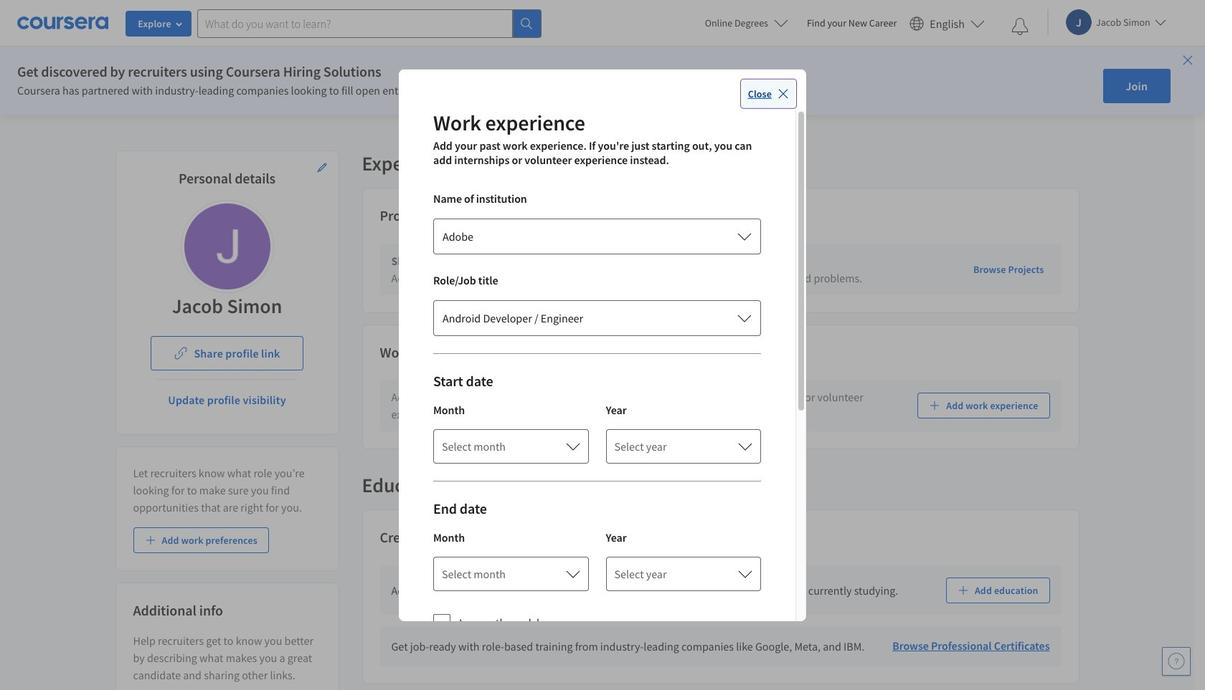 Task type: locate. For each thing, give the bounding box(es) containing it.
help center image
[[1168, 654, 1185, 671]]

edit personal details. image
[[316, 162, 328, 174]]

None search field
[[197, 9, 542, 38]]

None button
[[433, 218, 761, 254], [433, 300, 761, 336], [433, 218, 761, 254], [433, 300, 761, 336]]

profile photo image
[[184, 204, 270, 290]]

information about the projects section image
[[435, 211, 447, 223]]

dialog
[[399, 69, 806, 691]]



Task type: describe. For each thing, give the bounding box(es) containing it.
information about credentials section image
[[455, 533, 467, 545]]

coursera image
[[17, 12, 108, 35]]



Task type: vqa. For each thing, say whether or not it's contained in the screenshot.
bottom 'specializations,'
no



